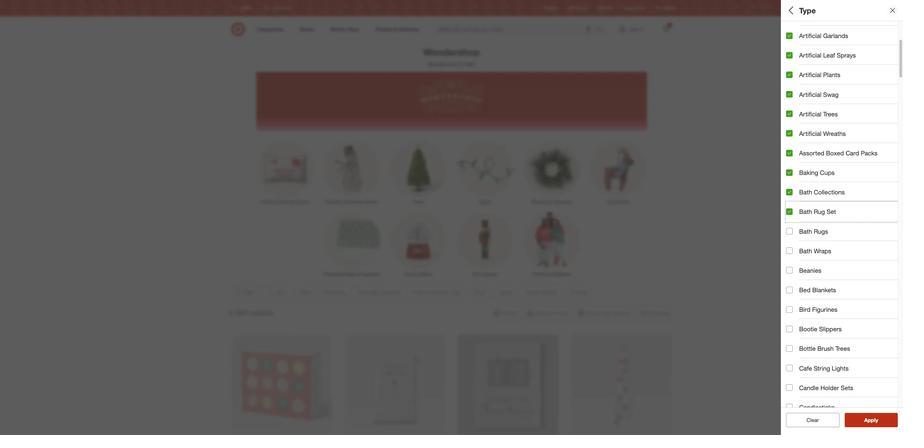Task type: describe. For each thing, give the bounding box(es) containing it.
target circle link
[[624, 5, 646, 11]]

indoor for indoor christmas decor
[[261, 199, 274, 205]]

2,394 results
[[229, 308, 274, 318]]

indoor christmas decor
[[261, 199, 310, 205]]

clear all button
[[787, 414, 840, 428]]

bath rugs
[[800, 228, 829, 235]]

Artificial Swag checkbox
[[787, 91, 793, 98]]

artificial for artificial plants
[[800, 71, 822, 79]]

baking cups
[[800, 169, 835, 177]]

bath for bath collections
[[800, 189, 813, 196]]

Artificial Leaf Sprays checkbox
[[787, 52, 793, 59]]

see results button
[[845, 414, 898, 428]]

What can we help you find? suggestions appear below search field
[[435, 22, 597, 36]]

figurines;
[[841, 34, 861, 40]]

2 vertical spatial trees
[[836, 346, 851, 353]]

& inside wrapping paper & supplies link
[[358, 272, 361, 277]]

wreaths & garlands
[[531, 199, 572, 205]]

blankets
[[813, 287, 837, 294]]

outdoor christmas decor link
[[319, 139, 385, 206]]

target circle
[[624, 6, 646, 11]]

paper
[[345, 272, 357, 277]]

sprays
[[837, 52, 856, 59]]

Bath Collections checkbox
[[787, 189, 793, 196]]

features
[[787, 51, 812, 58]]

Bootie Slippers checkbox
[[787, 326, 793, 333]]

Candlesticks checkbox
[[787, 405, 793, 411]]

indoor for indoor outdoor use
[[787, 96, 806, 104]]

stock
[[839, 255, 855, 263]]

clear all
[[804, 418, 823, 424]]

holder
[[821, 385, 840, 392]]

Artificial Garlands checkbox
[[787, 32, 793, 39]]

calendars;
[[802, 34, 824, 40]]

indoor outdoor use button
[[787, 90, 904, 112]]

Cafe String Lights checkbox
[[787, 366, 793, 372]]

guest
[[787, 165, 804, 172]]

packs
[[861, 150, 878, 157]]

1 vertical spatial trees
[[413, 199, 424, 205]]

nutcrackers
[[473, 272, 497, 277]]

Include out of stock checkbox
[[787, 256, 793, 262]]

type for type
[[800, 6, 816, 15]]

outdoor christmas decor
[[326, 199, 378, 205]]

registry
[[544, 6, 559, 11]]

filters
[[798, 6, 818, 15]]

candle
[[800, 385, 819, 392]]

include out of stock
[[800, 255, 855, 263]]

price
[[787, 119, 802, 127]]

artificial for artificial leaf sprays
[[800, 52, 822, 59]]

1 animal from the left
[[826, 34, 839, 40]]

candle holder sets
[[800, 385, 854, 392]]

card
[[846, 150, 860, 157]]

garlands inside type dialog
[[824, 32, 849, 39]]

all filters
[[787, 6, 818, 15]]

snow globes link
[[385, 212, 452, 278]]

artificial leaf sprays
[[800, 52, 856, 59]]

wreaths & garlands link
[[518, 139, 585, 206]]

wraps
[[814, 248, 832, 255]]

indoor christmas decor link
[[252, 139, 319, 206]]

find stores link
[[656, 5, 676, 11]]

include
[[800, 255, 820, 263]]

cafe string lights
[[800, 365, 849, 373]]

Bath Rug Set checkbox
[[787, 209, 793, 215]]

ornaments link
[[585, 139, 652, 206]]

wrapping paper & supplies link
[[319, 212, 385, 278]]

0 vertical spatial wondershop
[[424, 46, 480, 58]]

registry link
[[544, 5, 559, 11]]

snow globes
[[405, 272, 432, 277]]

clear for clear
[[807, 418, 819, 424]]

color
[[787, 210, 803, 218]]

2
[[669, 23, 671, 27]]

Assorted Boxed Card Packs checkbox
[[787, 150, 793, 157]]

slippers
[[820, 326, 842, 333]]

use
[[833, 96, 845, 104]]

stores
[[665, 6, 676, 11]]

nutcrackers link
[[452, 212, 518, 278]]

bootie
[[800, 326, 818, 333]]

apply
[[865, 418, 879, 424]]

all filters dialog
[[781, 0, 904, 436]]

find stores
[[656, 6, 676, 11]]

Bird Figurines checkbox
[[787, 307, 793, 313]]

lights inside type dialog
[[832, 365, 849, 373]]

bird figurines
[[800, 306, 838, 314]]

artificial for artificial wreaths
[[800, 130, 822, 137]]

matching
[[533, 272, 552, 277]]

package
[[787, 74, 812, 81]]

Candle Holder Sets checkbox
[[787, 385, 793, 392]]

circle
[[636, 6, 646, 11]]

wondershop inside wondershop wondershop (2,394)
[[428, 61, 458, 67]]

advent
[[787, 34, 801, 40]]

1 vertical spatial outdoor
[[326, 199, 343, 205]]

quantity
[[814, 74, 839, 81]]

ad
[[583, 6, 587, 11]]

see results
[[858, 418, 886, 424]]

0 vertical spatial lights
[[479, 199, 491, 205]]

all
[[787, 6, 796, 15]]

assorted boxed card packs
[[800, 150, 878, 157]]

guest rating button
[[787, 158, 904, 181]]

boxed
[[827, 150, 844, 157]]

bath rug set
[[800, 208, 837, 216]]

globes
[[418, 272, 432, 277]]

plants
[[824, 71, 841, 79]]



Task type: vqa. For each thing, say whether or not it's contained in the screenshot.
Bath Rug Set option
yes



Task type: locate. For each thing, give the bounding box(es) containing it.
artificial up assorted
[[800, 130, 822, 137]]

1 horizontal spatial christmas
[[344, 199, 365, 205]]

clear inside type dialog
[[807, 418, 819, 424]]

Artificial Plants checkbox
[[787, 72, 793, 78]]

0 horizontal spatial decor
[[297, 199, 310, 205]]

bottle brush trees
[[800, 346, 851, 353]]

wreaths
[[824, 130, 846, 137], [531, 199, 548, 205]]

1 vertical spatial lights
[[832, 365, 849, 373]]

leaf
[[824, 52, 836, 59]]

&
[[549, 199, 552, 205], [358, 272, 361, 277]]

artificial right artificial garlands option
[[800, 32, 822, 39]]

0 horizontal spatial christmas
[[275, 199, 296, 205]]

1 vertical spatial wreaths
[[531, 199, 548, 205]]

artificial down indoor outdoor use
[[800, 110, 822, 118]]

2 animal from the left
[[862, 34, 876, 40]]

decor inside outdoor christmas decor link
[[366, 199, 378, 205]]

0 vertical spatial results
[[250, 308, 274, 318]]

0 horizontal spatial results
[[250, 308, 274, 318]]

artificial swag
[[800, 91, 839, 98]]

0 vertical spatial type
[[800, 6, 816, 15]]

results for 2,394 results
[[250, 308, 274, 318]]

1 horizontal spatial outdoor
[[807, 96, 832, 104]]

indoor
[[787, 96, 806, 104], [261, 199, 274, 205]]

wondershop
[[424, 46, 480, 58], [428, 61, 458, 67]]

6 artificial from the top
[[800, 130, 822, 137]]

cups
[[820, 169, 835, 177]]

2,394
[[229, 308, 248, 318]]

clear button
[[787, 414, 840, 428]]

0 vertical spatial &
[[549, 199, 552, 205]]

clear left all
[[804, 418, 816, 424]]

artificial for artificial trees
[[800, 110, 822, 118]]

clear inside all filters dialog
[[804, 418, 816, 424]]

sets
[[841, 385, 854, 392]]

cafe
[[800, 365, 813, 373]]

Bath Wraps checkbox
[[787, 248, 793, 255]]

type inside dialog
[[800, 6, 816, 15]]

bath for bath rugs
[[800, 228, 813, 235]]

0 horizontal spatial wreaths
[[531, 199, 548, 205]]

3 artificial from the top
[[800, 71, 822, 79]]

artificial plants
[[800, 71, 841, 79]]

features button
[[787, 44, 904, 67]]

bath for bath rug set
[[800, 208, 813, 216]]

Bath Rugs checkbox
[[787, 228, 793, 235]]

apply button
[[845, 414, 898, 428]]

Artificial Trees checkbox
[[787, 111, 793, 117]]

clear down the candlesticks
[[807, 418, 819, 424]]

results right 2,394
[[250, 308, 274, 318]]

snow
[[405, 272, 416, 277]]

0 horizontal spatial &
[[358, 272, 361, 277]]

2 christmas from the left
[[344, 199, 365, 205]]

set
[[827, 208, 837, 216]]

outdoor inside button
[[807, 96, 832, 104]]

find
[[656, 6, 664, 11]]

1 bath from the top
[[800, 189, 813, 196]]

1 horizontal spatial results
[[869, 418, 886, 424]]

Beanies checkbox
[[787, 268, 793, 274]]

ankl
[[895, 34, 904, 40]]

weekly
[[569, 6, 581, 11]]

0 vertical spatial trees
[[824, 110, 838, 118]]

figurines
[[813, 306, 838, 314]]

weekly ad
[[569, 6, 587, 11]]

1 vertical spatial wondershop
[[428, 61, 458, 67]]

type up the advent
[[787, 26, 800, 33]]

lights link
[[452, 139, 518, 206]]

baking
[[800, 169, 819, 177]]

weekly ad link
[[569, 5, 587, 11]]

rating
[[806, 165, 825, 172]]

bottle
[[800, 346, 816, 353]]

type
[[800, 6, 816, 15], [787, 26, 800, 33]]

type for type advent calendars; animal figurines; animal statues; ankl
[[787, 26, 800, 33]]

decor inside 'indoor christmas decor' link
[[297, 199, 310, 205]]

1 vertical spatial &
[[358, 272, 361, 277]]

4 artificial from the top
[[800, 91, 822, 98]]

pajamas
[[553, 272, 570, 277]]

3 bath from the top
[[800, 228, 813, 235]]

search
[[593, 27, 609, 33]]

type right all
[[800, 6, 816, 15]]

1 horizontal spatial lights
[[832, 365, 849, 373]]

package quantity
[[787, 74, 839, 81]]

swag
[[824, 91, 839, 98]]

0 horizontal spatial garlands
[[553, 199, 572, 205]]

2 clear from the left
[[807, 418, 819, 424]]

color button
[[787, 204, 904, 226]]

wreaths inside type dialog
[[824, 130, 846, 137]]

0 horizontal spatial lights
[[479, 199, 491, 205]]

1 horizontal spatial decor
[[366, 199, 378, 205]]

artificial down "calendars;"
[[800, 52, 822, 59]]

2 decor from the left
[[366, 199, 378, 205]]

0 vertical spatial garlands
[[824, 32, 849, 39]]

bath right bath collections option at right
[[800, 189, 813, 196]]

& inside the "wreaths & garlands" link
[[549, 199, 552, 205]]

indoor inside button
[[787, 96, 806, 104]]

outdoor
[[807, 96, 832, 104], [326, 199, 343, 205]]

bath left rug
[[800, 208, 813, 216]]

artificial trees
[[800, 110, 838, 118]]

results for see results
[[869, 418, 886, 424]]

5 artificial from the top
[[800, 110, 822, 118]]

indoor outdoor use
[[787, 96, 845, 104]]

wondershop left "(2,394)"
[[428, 61, 458, 67]]

results inside 'button'
[[869, 418, 886, 424]]

assorted
[[800, 150, 825, 157]]

artificial for artificial garlands
[[800, 32, 822, 39]]

artificial for artificial swag
[[800, 91, 822, 98]]

results right 'see'
[[869, 418, 886, 424]]

Bottle Brush Trees checkbox
[[787, 346, 793, 353]]

all
[[818, 418, 823, 424]]

1 horizontal spatial wreaths
[[824, 130, 846, 137]]

1 horizontal spatial indoor
[[787, 96, 806, 104]]

0 horizontal spatial indoor
[[261, 199, 274, 205]]

deals button
[[787, 135, 904, 158]]

2 artificial from the top
[[800, 52, 822, 59]]

results
[[250, 308, 274, 318], [869, 418, 886, 424]]

ornaments
[[607, 199, 630, 205]]

1 horizontal spatial garlands
[[824, 32, 849, 39]]

bath up include
[[800, 248, 813, 255]]

1 vertical spatial indoor
[[261, 199, 274, 205]]

christmas for indoor
[[275, 199, 296, 205]]

deals
[[787, 142, 803, 149]]

search button
[[593, 22, 609, 38]]

1 vertical spatial results
[[869, 418, 886, 424]]

bed
[[800, 287, 811, 294]]

0 horizontal spatial animal
[[826, 34, 839, 40]]

brush
[[818, 346, 834, 353]]

1 decor from the left
[[297, 199, 310, 205]]

see
[[858, 418, 867, 424]]

matching pajamas
[[533, 272, 570, 277]]

artificial
[[800, 32, 822, 39], [800, 52, 822, 59], [800, 71, 822, 79], [800, 91, 822, 98], [800, 110, 822, 118], [800, 130, 822, 137]]

decor for outdoor christmas decor
[[366, 199, 378, 205]]

Baking Cups checkbox
[[787, 170, 793, 176]]

beanies
[[800, 267, 822, 275]]

wrapping
[[324, 272, 343, 277]]

wondershop at target image
[[256, 72, 647, 131]]

1 vertical spatial garlands
[[553, 199, 572, 205]]

1 horizontal spatial animal
[[862, 34, 876, 40]]

matching pajamas link
[[518, 212, 585, 278]]

Bed Blankets checkbox
[[787, 287, 793, 294]]

type dialog
[[781, 0, 904, 436]]

bed blankets
[[800, 287, 837, 294]]

bootie slippers
[[800, 326, 842, 333]]

0 vertical spatial wreaths
[[824, 130, 846, 137]]

theme button
[[787, 181, 904, 204]]

artificial garlands
[[800, 32, 849, 39]]

artificial right artificial plants "checkbox"
[[800, 71, 822, 79]]

wondershop up "(2,394)"
[[424, 46, 480, 58]]

redcard link
[[598, 5, 613, 11]]

price button
[[787, 112, 904, 135]]

1 horizontal spatial &
[[549, 199, 552, 205]]

clear for clear all
[[804, 418, 816, 424]]

artificial wreaths
[[800, 130, 846, 137]]

bath for bath wraps
[[800, 248, 813, 255]]

animal left figurines;
[[826, 34, 839, 40]]

theme
[[787, 188, 807, 195]]

bath left rugs
[[800, 228, 813, 235]]

christmas
[[275, 199, 296, 205], [344, 199, 365, 205]]

4 bath from the top
[[800, 248, 813, 255]]

bath collections
[[800, 189, 845, 196]]

type inside 'type advent calendars; animal figurines; animal statues; ankl'
[[787, 26, 800, 33]]

bath wraps
[[800, 248, 832, 255]]

artificial down package quantity at top right
[[800, 91, 822, 98]]

bath
[[800, 189, 813, 196], [800, 208, 813, 216], [800, 228, 813, 235], [800, 248, 813, 255]]

1 clear from the left
[[804, 418, 816, 424]]

animal left statues;
[[862, 34, 876, 40]]

0 vertical spatial outdoor
[[807, 96, 832, 104]]

package quantity button
[[787, 67, 904, 90]]

2 bath from the top
[[800, 208, 813, 216]]

wrapping paper & supplies
[[324, 272, 380, 277]]

animal
[[826, 34, 839, 40], [862, 34, 876, 40]]

string
[[814, 365, 831, 373]]

trees link
[[385, 139, 452, 206]]

christmas for outdoor
[[344, 199, 365, 205]]

1 vertical spatial type
[[787, 26, 800, 33]]

0 vertical spatial indoor
[[787, 96, 806, 104]]

Artificial Wreaths checkbox
[[787, 130, 793, 137]]

guest rating
[[787, 165, 825, 172]]

1 christmas from the left
[[275, 199, 296, 205]]

1 artificial from the top
[[800, 32, 822, 39]]

2 link
[[659, 22, 673, 36]]

decor for indoor christmas decor
[[297, 199, 310, 205]]

0 horizontal spatial outdoor
[[326, 199, 343, 205]]

statues;
[[877, 34, 894, 40]]



